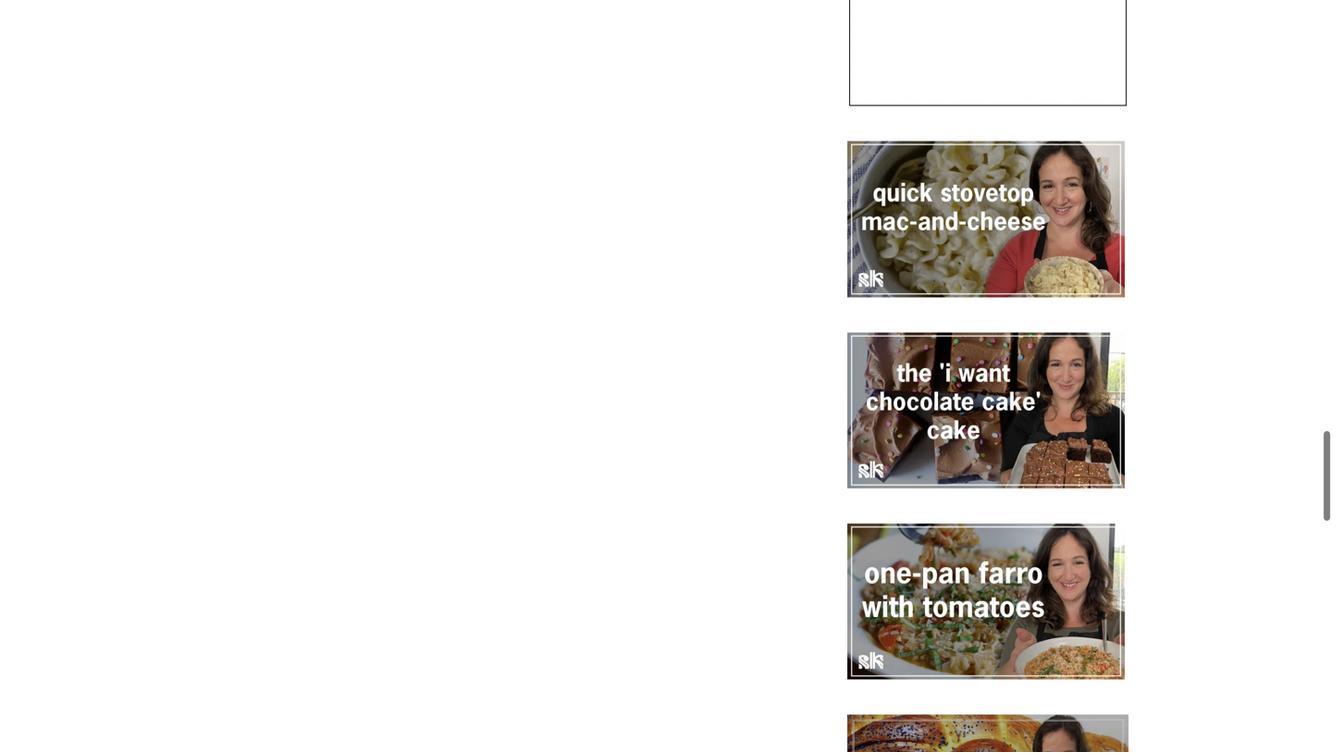Task type: locate. For each thing, give the bounding box(es) containing it.
None search field
[[76, 44, 1204, 101]]



Task type: vqa. For each thing, say whether or not it's contained in the screenshot.
Advertisement Element
yes



Task type: describe. For each thing, give the bounding box(es) containing it.
advertisement element
[[849, 0, 1127, 106]]



